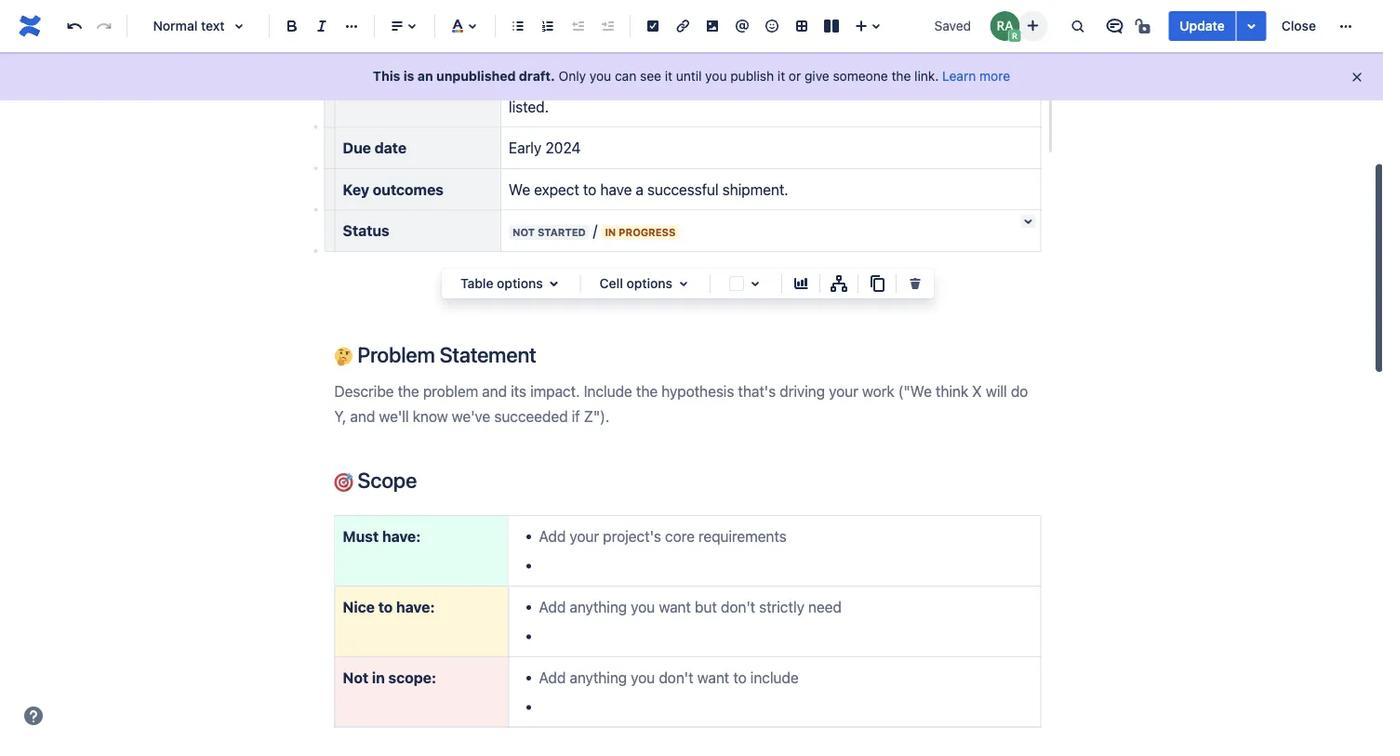 Task type: locate. For each thing, give the bounding box(es) containing it.
must
[[343, 528, 379, 545]]

0 vertical spatial we
[[733, 72, 754, 90]]

1 vertical spatial in
[[372, 669, 385, 687]]

text
[[201, 18, 225, 33]]

have left a
[[601, 180, 632, 198]]

options inside popup button
[[627, 276, 673, 291]]

1 vertical spatial we
[[509, 180, 530, 198]]

normal text button
[[135, 6, 261, 47]]

1 you from the left
[[590, 68, 612, 84]]

we right shipments.
[[733, 72, 754, 90]]

1 horizontal spatial options
[[627, 276, 673, 291]]

date
[[375, 139, 407, 157]]

:dart: image
[[335, 473, 353, 492]]

have
[[758, 72, 790, 90], [601, 180, 632, 198]]

have:
[[382, 528, 421, 545], [396, 598, 435, 616]]

see
[[640, 68, 662, 84]]

an
[[418, 68, 433, 84]]

outdent ⇧tab image
[[567, 15, 589, 37]]

add image, video, or file image
[[702, 15, 724, 37]]

ruby anderson image
[[990, 11, 1020, 41]]

started
[[538, 226, 586, 239]]

table image
[[791, 15, 813, 37]]

only
[[559, 68, 586, 84]]

2 options from the left
[[627, 276, 673, 291]]

confluence image
[[15, 11, 45, 41], [15, 11, 45, 41]]

help image
[[22, 705, 45, 728]]

the right ship
[[630, 72, 652, 90]]

update
[[1180, 18, 1225, 33]]

options
[[497, 276, 543, 291], [627, 276, 673, 291]]

early 2024
[[509, 139, 581, 157]]

is
[[404, 68, 415, 84]]

to right expect
[[583, 180, 597, 198]]

in right / on the left top
[[605, 226, 616, 239]]

the left link.
[[892, 68, 911, 84]]

expand dropdown menu image
[[673, 273, 695, 295]]

the
[[892, 68, 911, 84], [630, 72, 652, 90], [914, 72, 936, 90]]

we left expect
[[509, 180, 530, 198]]

mention image
[[731, 15, 754, 37]]

1 horizontal spatial the
[[892, 68, 911, 84]]

nice to have:
[[343, 598, 435, 616]]

1 horizontal spatial it
[[778, 68, 785, 84]]

successful
[[648, 180, 719, 198]]

in
[[605, 226, 616, 239], [372, 669, 385, 687]]

copy image
[[866, 273, 889, 295]]

you left can at the top left of page
[[590, 68, 612, 84]]

have: right the "nice"
[[396, 598, 435, 616]]

options for cell options
[[627, 276, 673, 291]]

scope
[[353, 468, 417, 493]]

it left or
[[778, 68, 785, 84]]

editable content region
[[305, 0, 1071, 743]]

1 vertical spatial have:
[[396, 598, 435, 616]]

you
[[590, 68, 612, 84], [705, 68, 727, 84]]

0 vertical spatial have
[[758, 72, 790, 90]]

cell
[[600, 276, 623, 291]]

undo ⌘z image
[[63, 15, 86, 37]]

publish
[[731, 68, 774, 84]]

1 horizontal spatial you
[[705, 68, 727, 84]]

1 horizontal spatial in
[[605, 226, 616, 239]]

table options
[[461, 276, 543, 291]]

:dart: image
[[335, 473, 353, 492]]

options inside popup button
[[497, 276, 543, 291]]

sally
[[509, 31, 540, 49]]

to
[[582, 72, 595, 90], [794, 72, 807, 90], [897, 72, 910, 90], [583, 180, 597, 198], [378, 598, 393, 616]]

indent tab image
[[596, 15, 619, 37]]

it
[[665, 68, 673, 84], [778, 68, 785, 84]]

nice
[[343, 598, 375, 616]]

0 horizontal spatial it
[[665, 68, 673, 84]]

layouts image
[[821, 15, 843, 37]]

the left 'learn'
[[914, 72, 936, 90]]

no restrictions image
[[1134, 15, 1156, 37]]

1 options from the left
[[497, 276, 543, 291]]

have: right must on the bottom
[[382, 528, 421, 545]]

1 horizontal spatial we
[[733, 72, 754, 90]]

options right table
[[497, 276, 543, 291]]

expect
[[534, 180, 580, 198]]

1 horizontal spatial have
[[758, 72, 790, 90]]

2 it from the left
[[778, 68, 785, 84]]

it right see
[[665, 68, 673, 84]]

more image
[[1335, 15, 1358, 37]]

1 it from the left
[[665, 68, 673, 84]]

status
[[343, 222, 390, 239]]

comment icon image
[[1104, 15, 1126, 37]]

in right "not"
[[372, 669, 385, 687]]

align left image
[[386, 15, 408, 37]]

this is an unpublished draft. only you can see it until you publish it or give someone the link. learn more
[[373, 68, 1011, 84]]

emoji image
[[761, 15, 783, 37]]

italic ⌘i image
[[311, 15, 333, 37]]

listed.
[[509, 98, 549, 115]]

2024
[[546, 139, 581, 157]]

/
[[593, 222, 598, 239]]

table
[[461, 276, 494, 291]]

as
[[1012, 72, 1028, 90]]

due date
[[343, 139, 407, 157]]

update button
[[1169, 11, 1236, 41]]

we
[[733, 72, 754, 90], [509, 180, 530, 198]]

0 horizontal spatial have
[[601, 180, 632, 198]]

not
[[343, 669, 369, 687]]

0 horizontal spatial the
[[630, 72, 652, 90]]

0 vertical spatial in
[[605, 226, 616, 239]]

have left give
[[758, 72, 790, 90]]

link.
[[915, 68, 939, 84]]

options for table options
[[497, 276, 543, 291]]

invite to edit image
[[1022, 14, 1044, 37]]

sure
[[549, 72, 578, 90]]

link image
[[672, 15, 694, 37]]

manage connected data image
[[828, 273, 850, 295]]

you right the until
[[705, 68, 727, 84]]

options right cell
[[627, 276, 673, 291]]

0 horizontal spatial you
[[590, 68, 612, 84]]

0 horizontal spatial options
[[497, 276, 543, 291]]

have inside make sure to ship the shipments. we have to deliver them to the addresses as listed.
[[758, 72, 790, 90]]



Task type: vqa. For each thing, say whether or not it's contained in the screenshot.
1st options from the left
yes



Task type: describe. For each thing, give the bounding box(es) containing it.
not
[[513, 226, 535, 239]]

more formatting image
[[341, 15, 363, 37]]

we expect to have a successful shipment.
[[509, 180, 792, 198]]

unpublished
[[437, 68, 516, 84]]

problem
[[358, 342, 435, 367]]

close
[[1282, 18, 1317, 33]]

2 horizontal spatial the
[[914, 72, 936, 90]]

dismiss image
[[1350, 70, 1365, 85]]

objective
[[343, 72, 411, 90]]

must have:
[[343, 528, 421, 545]]

problem statement
[[353, 342, 536, 367]]

cell options button
[[589, 273, 702, 295]]

make
[[509, 72, 545, 90]]

this
[[373, 68, 400, 84]]

:thinking: image
[[335, 347, 353, 366]]

table options button
[[449, 273, 573, 295]]

in inside not started / in progress
[[605, 226, 616, 239]]

or
[[789, 68, 801, 84]]

2 you from the left
[[705, 68, 727, 84]]

:thinking: image
[[335, 347, 353, 366]]

outcomes
[[373, 180, 444, 198]]

shipments.
[[656, 72, 729, 90]]

scope:
[[388, 669, 436, 687]]

numbered list ⌘⇧7 image
[[537, 15, 559, 37]]

saved
[[935, 18, 972, 33]]

0 horizontal spatial we
[[509, 180, 530, 198]]

expand dropdown menu image
[[543, 273, 565, 295]]

0 horizontal spatial in
[[372, 669, 385, 687]]

can
[[615, 68, 637, 84]]

cell background image
[[744, 273, 767, 295]]

cell options
[[600, 276, 673, 291]]

learn
[[943, 68, 976, 84]]

ship
[[599, 72, 627, 90]]

bold ⌘b image
[[281, 15, 303, 37]]

make sure to ship the shipments. we have to deliver them to the addresses as listed.
[[509, 72, 1031, 115]]

not in scope:
[[343, 669, 436, 687]]

key
[[343, 180, 369, 198]]

early
[[509, 139, 542, 157]]

key outcomes
[[343, 180, 444, 198]]

we inside make sure to ship the shipments. we have to deliver them to the addresses as listed.
[[733, 72, 754, 90]]

remove image
[[904, 273, 927, 295]]

until
[[676, 68, 702, 84]]

redo ⌘⇧z image
[[93, 15, 115, 37]]

learn more link
[[943, 68, 1011, 84]]

shipment.
[[723, 180, 789, 198]]

due
[[343, 139, 371, 157]]

not started / in progress
[[513, 222, 676, 239]]

a
[[636, 180, 644, 198]]

addresses
[[940, 72, 1009, 90]]

to right the "nice"
[[378, 598, 393, 616]]

find and replace image
[[1067, 15, 1089, 37]]

deliver
[[811, 72, 855, 90]]

give
[[805, 68, 830, 84]]

statement
[[440, 342, 536, 367]]

to left ship
[[582, 72, 595, 90]]

someone
[[833, 68, 888, 84]]

draft.
[[519, 68, 555, 84]]

chart image
[[790, 273, 812, 295]]

them
[[859, 72, 893, 90]]

normal
[[153, 18, 198, 33]]

to left deliver
[[794, 72, 807, 90]]

bullet list ⌘⇧8 image
[[507, 15, 529, 37]]

1 vertical spatial have
[[601, 180, 632, 198]]

normal text
[[153, 18, 225, 33]]

adjust update settings image
[[1241, 15, 1263, 37]]

0 vertical spatial have:
[[382, 528, 421, 545]]

more
[[980, 68, 1011, 84]]

close button
[[1271, 11, 1328, 41]]

action item image
[[642, 15, 664, 37]]

to left link.
[[897, 72, 910, 90]]

progress
[[619, 226, 676, 239]]



